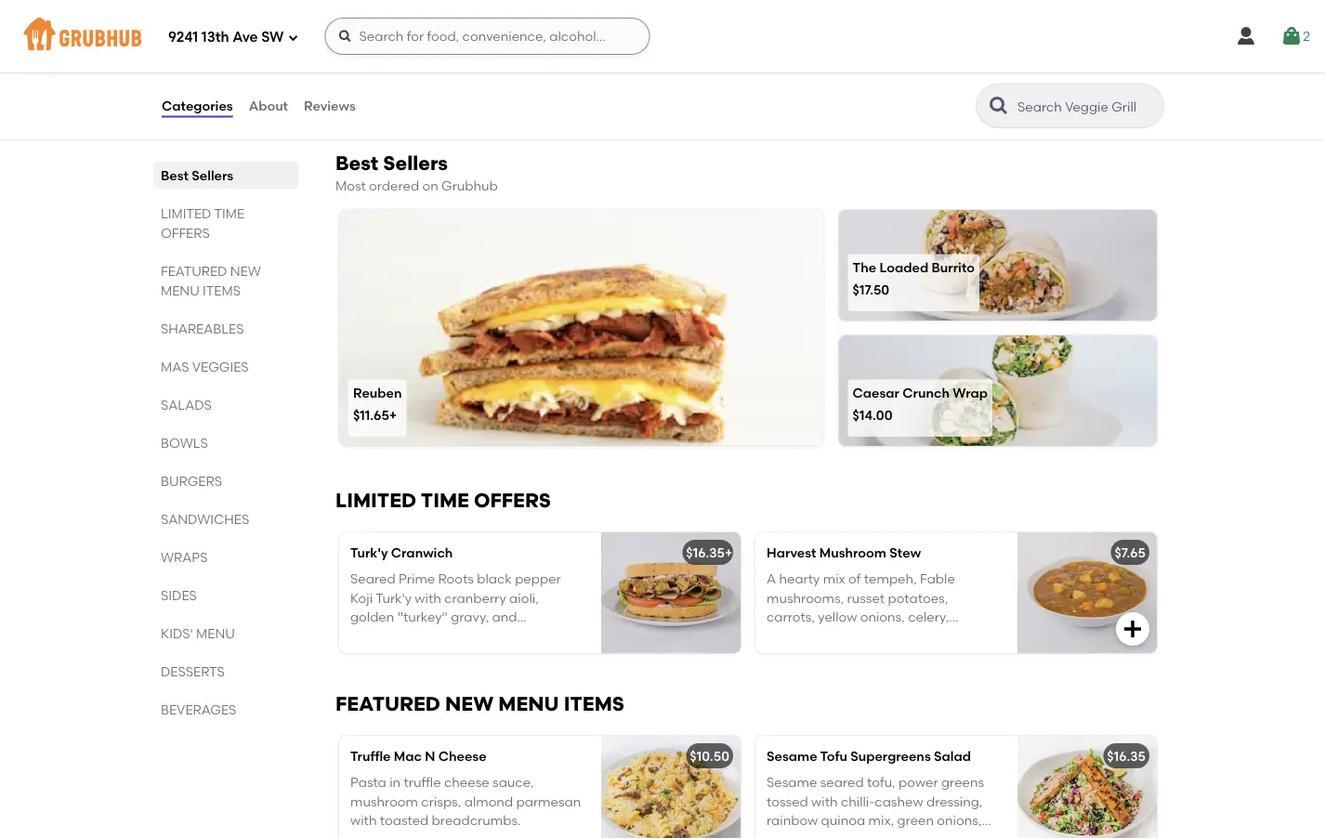 Task type: vqa. For each thing, say whether or not it's contained in the screenshot.
sauce,
yes



Task type: describe. For each thing, give the bounding box(es) containing it.
harvest mushroom stew image
[[1018, 532, 1157, 653]]

on inside the "seared prime roots black pepper koji turk'y with cranberry aioli, golden "turkey" gravy, and homemade cranberry stuffing on grilled sourdough bread"
[[543, 628, 559, 644]]

mix,
[[869, 813, 894, 828]]

pasta in truffle cheese sauce, mushroom crisps, almond parmesan with toasted breadcrumbs.
[[350, 775, 581, 828]]

aioli,
[[509, 590, 539, 606]]

items inside tab
[[203, 283, 241, 298]]

$16.35 for $16.35 +
[[686, 545, 725, 561]]

power
[[899, 775, 938, 791]]

sauce,
[[493, 775, 534, 791]]

thyme
[[860, 628, 900, 644]]

breadcrumbs.
[[432, 813, 521, 828]]

about button
[[248, 73, 289, 139]]

tofu
[[820, 749, 848, 764]]

onions, inside sesame seared tofu, power greens tossed with chilli-cashew dressing, rainbow quinoa mix, green onions, tuxedo sesame seeds.
[[937, 813, 982, 828]]

desserts
[[161, 664, 225, 680]]

$1.99 delivery
[[475, 31, 557, 47]]

n
[[425, 749, 436, 764]]

time inside limited time offers
[[214, 205, 245, 221]]

bowls tab
[[161, 433, 291, 453]]

the
[[853, 260, 877, 275]]

svg image inside 2 button
[[1281, 25, 1303, 47]]

$17.50
[[853, 282, 890, 297]]

truffle
[[350, 749, 391, 764]]

main navigation navigation
[[0, 0, 1326, 73]]

truffle mac n cheese image
[[601, 736, 741, 838]]

cheese
[[444, 775, 490, 791]]

1 horizontal spatial limited time offers
[[336, 489, 551, 513]]

bread
[[463, 647, 502, 663]]

stew
[[890, 545, 921, 561]]

chilli-
[[841, 794, 875, 810]]

$16.35 +
[[686, 545, 733, 561]]

1 vertical spatial menu
[[196, 626, 235, 641]]

sandwiches tab
[[161, 509, 291, 529]]

the loaded burrito $17.50
[[853, 260, 975, 297]]

gravy,
[[451, 609, 489, 625]]

dressing,
[[927, 794, 983, 810]]

mix
[[823, 571, 846, 587]]

yellow
[[818, 609, 857, 625]]

roots
[[438, 571, 474, 587]]

wraps
[[161, 549, 208, 565]]

pepper
[[515, 571, 561, 587]]

"turkey"
[[398, 609, 448, 625]]

beverages tab
[[161, 700, 291, 719]]

sourdough
[[393, 647, 460, 663]]

cheese
[[439, 749, 487, 764]]

1 vertical spatial time
[[421, 489, 469, 513]]

categories
[[162, 98, 233, 114]]

greens
[[942, 775, 984, 791]]

potatoes,
[[888, 590, 948, 606]]

pasta
[[350, 775, 387, 791]]

mac
[[394, 749, 422, 764]]

9241 13th ave sw
[[168, 29, 284, 46]]

bowls
[[161, 435, 208, 451]]

supergreens
[[851, 749, 931, 764]]

crisps,
[[421, 794, 461, 810]]

2
[[1303, 28, 1311, 44]]

featured inside featured new menu items
[[161, 263, 227, 279]]

1 vertical spatial cranberry
[[427, 628, 489, 644]]

1 horizontal spatial limited
[[336, 489, 417, 513]]

featured new menu items inside tab
[[161, 263, 261, 298]]

delivery
[[508, 31, 557, 47]]

almond
[[464, 794, 513, 810]]

Search Veggie Grill search field
[[1016, 98, 1158, 115]]

on inside best sellers most ordered on grubhub
[[422, 178, 438, 193]]

turk'y cranwich
[[350, 545, 453, 561]]

0 vertical spatial menu
[[161, 283, 200, 298]]

harvest
[[767, 545, 817, 561]]

$14.00
[[853, 407, 893, 423]]

burgers
[[161, 473, 222, 489]]

1 vertical spatial items
[[564, 692, 625, 716]]

turk'y inside the "seared prime roots black pepper koji turk'y with cranberry aioli, golden "turkey" gravy, and homemade cranberry stuffing on grilled sourdough bread"
[[376, 590, 412, 606]]

mas
[[161, 359, 189, 375]]

cranwich
[[391, 545, 453, 561]]

salads tab
[[161, 395, 291, 415]]

$1.99
[[475, 31, 505, 47]]

reuben $11.65 +
[[353, 385, 402, 423]]

hearty
[[779, 571, 820, 587]]

rosemary,
[[767, 628, 829, 644]]

2 vertical spatial menu
[[499, 692, 559, 716]]

black
[[477, 571, 512, 587]]

$7.65
[[1115, 545, 1146, 561]]

caesar crunch wrap $14.00
[[853, 385, 988, 423]]

offers inside limited time offers
[[161, 225, 210, 241]]

parmesan
[[516, 794, 581, 810]]

reviews button
[[303, 73, 357, 139]]

seeds.
[[866, 832, 906, 838]]

$10.50
[[690, 749, 730, 764]]

$11.65
[[353, 407, 389, 423]]

burrito
[[932, 260, 975, 275]]

1 vertical spatial featured new menu items
[[336, 692, 625, 716]]

best sellers tab
[[161, 165, 291, 185]]

in
[[390, 775, 401, 791]]

categories button
[[161, 73, 234, 139]]

wraps tab
[[161, 548, 291, 567]]

13th
[[202, 29, 229, 46]]

1 horizontal spatial new
[[445, 692, 494, 716]]

sides tab
[[161, 586, 291, 605]]

limited time offers inside tab
[[161, 205, 245, 241]]

russet
[[847, 590, 885, 606]]

sesame for sesame seared tofu, power greens tossed with chilli-cashew dressing, rainbow quinoa mix, green onions, tuxedo sesame seeds.
[[767, 775, 817, 791]]

best for best sellers most ordered on grubhub
[[336, 151, 379, 175]]

limited time offers tab
[[161, 204, 291, 243]]

best sellers
[[161, 167, 233, 183]]

salads
[[161, 397, 212, 413]]

seared prime roots black pepper koji turk'y with cranberry aioli, golden "turkey" gravy, and homemade cranberry stuffing on grilled sourdough bread
[[350, 571, 561, 663]]

sellers for best sellers
[[192, 167, 233, 183]]

mushroom
[[350, 794, 418, 810]]

ave
[[233, 29, 258, 46]]



Task type: locate. For each thing, give the bounding box(es) containing it.
with inside pasta in truffle cheese sauce, mushroom crisps, almond parmesan with toasted breadcrumbs.
[[350, 813, 377, 828]]

1 horizontal spatial $16.35
[[1107, 749, 1146, 764]]

1 horizontal spatial with
[[415, 590, 441, 606]]

grilled
[[350, 647, 389, 663]]

ordered
[[369, 178, 419, 193]]

beverages
[[161, 702, 237, 718]]

+ left the harvest
[[725, 545, 733, 561]]

0 vertical spatial +
[[389, 407, 397, 423]]

1 vertical spatial onions,
[[937, 813, 982, 828]]

sesame tofu supergreens salad
[[767, 749, 971, 764]]

0 vertical spatial turk'y
[[350, 545, 388, 561]]

9241
[[168, 29, 198, 46]]

1 horizontal spatial onions,
[[937, 813, 982, 828]]

limited time offers down best sellers
[[161, 205, 245, 241]]

kids'
[[161, 626, 193, 641]]

tempeh,
[[864, 571, 917, 587]]

tossed
[[767, 794, 808, 810]]

limited up the "turk'y cranwich"
[[336, 489, 417, 513]]

0 vertical spatial new
[[230, 263, 261, 279]]

0 vertical spatial with
[[415, 590, 441, 606]]

0 vertical spatial sesame
[[767, 749, 818, 764]]

0 horizontal spatial limited
[[161, 205, 211, 221]]

and inside a hearty mix of tempeh, fable mushrooms, russet potatoes, carrots, yellow onions, celery, rosemary, and thyme
[[832, 628, 857, 644]]

best inside tab
[[161, 167, 189, 183]]

kids' menu tab
[[161, 624, 291, 643]]

limited time offers up cranwich
[[336, 489, 551, 513]]

0 vertical spatial and
[[492, 609, 517, 625]]

and up stuffing
[[492, 609, 517, 625]]

2 horizontal spatial svg image
[[1281, 25, 1303, 47]]

salad
[[934, 749, 971, 764]]

0 vertical spatial limited
[[161, 205, 211, 221]]

1 vertical spatial on
[[543, 628, 559, 644]]

best up limited time offers tab
[[161, 167, 189, 183]]

wrap
[[953, 385, 988, 401]]

+ down reuben
[[389, 407, 397, 423]]

turk'y down seared
[[376, 590, 412, 606]]

cashew
[[875, 794, 924, 810]]

items
[[203, 283, 241, 298], [564, 692, 625, 716]]

sellers inside tab
[[192, 167, 233, 183]]

2 button
[[1281, 20, 1311, 53]]

and down yellow
[[832, 628, 857, 644]]

0 horizontal spatial featured new menu items
[[161, 263, 261, 298]]

golden
[[350, 609, 394, 625]]

featured new menu items down bread
[[336, 692, 625, 716]]

1 vertical spatial turk'y
[[376, 590, 412, 606]]

koji
[[350, 590, 373, 606]]

Search for food, convenience, alcohol... search field
[[325, 18, 650, 55]]

1 horizontal spatial svg image
[[1236, 25, 1258, 47]]

svg image down $7.65
[[1122, 618, 1144, 640]]

on right ordered
[[422, 178, 438, 193]]

limited inside limited time offers
[[161, 205, 211, 221]]

1 horizontal spatial items
[[564, 692, 625, 716]]

onions, up thyme
[[860, 609, 905, 625]]

0 vertical spatial featured
[[161, 263, 227, 279]]

sides
[[161, 587, 197, 603]]

turk'y up seared
[[350, 545, 388, 561]]

0 vertical spatial featured new menu items
[[161, 263, 261, 298]]

0 horizontal spatial and
[[492, 609, 517, 625]]

0 horizontal spatial $16.35
[[686, 545, 725, 561]]

0 horizontal spatial items
[[203, 283, 241, 298]]

sellers for best sellers most ordered on grubhub
[[383, 151, 448, 175]]

0 vertical spatial on
[[422, 178, 438, 193]]

seared
[[350, 571, 396, 587]]

sesame
[[814, 832, 863, 838]]

celery,
[[908, 609, 949, 625]]

sandwiches
[[161, 511, 249, 527]]

1 vertical spatial svg image
[[1122, 618, 1144, 640]]

truffle
[[404, 775, 441, 791]]

homemade
[[350, 628, 424, 644]]

prime
[[399, 571, 435, 587]]

0 horizontal spatial best
[[161, 167, 189, 183]]

svg image
[[1236, 25, 1258, 47], [1281, 25, 1303, 47], [288, 32, 299, 43]]

about
[[249, 98, 288, 114]]

caesar
[[853, 385, 900, 401]]

desserts tab
[[161, 662, 291, 681]]

cranberry
[[444, 590, 506, 606], [427, 628, 489, 644]]

0 vertical spatial cranberry
[[444, 590, 506, 606]]

svg image
[[338, 29, 353, 44], [1122, 618, 1144, 640]]

harvest mushroom stew
[[767, 545, 921, 561]]

1 vertical spatial limited
[[336, 489, 417, 513]]

turk'y cranwich image
[[601, 532, 741, 653]]

0 horizontal spatial offers
[[161, 225, 210, 241]]

0 horizontal spatial onions,
[[860, 609, 905, 625]]

mas veggies tab
[[161, 357, 291, 376]]

sellers up limited time offers tab
[[192, 167, 233, 183]]

reuben
[[353, 385, 402, 401]]

sesame tofu supergreens salad image
[[1018, 736, 1157, 838]]

shareables tab
[[161, 319, 291, 338]]

0 vertical spatial time
[[214, 205, 245, 221]]

limited down best sellers
[[161, 205, 211, 221]]

best for best sellers
[[161, 167, 189, 183]]

$16.35 for $16.35
[[1107, 749, 1146, 764]]

on right stuffing
[[543, 628, 559, 644]]

a hearty mix of tempeh, fable mushrooms, russet potatoes, carrots, yellow onions, celery, rosemary, and thyme
[[767, 571, 955, 644]]

featured down grilled
[[336, 692, 441, 716]]

menu down bread
[[499, 692, 559, 716]]

new inside tab
[[230, 263, 261, 279]]

tofu,
[[867, 775, 896, 791]]

sesame up the tossed
[[767, 775, 817, 791]]

sesame inside sesame seared tofu, power greens tossed with chilli-cashew dressing, rainbow quinoa mix, green onions, tuxedo sesame seeds.
[[767, 775, 817, 791]]

sellers
[[383, 151, 448, 175], [192, 167, 233, 183]]

sesame left tofu
[[767, 749, 818, 764]]

kids' menu
[[161, 626, 235, 641]]

offers down best sellers
[[161, 225, 210, 241]]

featured new menu items
[[161, 263, 261, 298], [336, 692, 625, 716]]

new down bread
[[445, 692, 494, 716]]

+ inside reuben $11.65 +
[[389, 407, 397, 423]]

time down best sellers tab
[[214, 205, 245, 221]]

stuffing
[[492, 628, 539, 644]]

1 vertical spatial sesame
[[767, 775, 817, 791]]

and inside the "seared prime roots black pepper koji turk'y with cranberry aioli, golden "turkey" gravy, and homemade cranberry stuffing on grilled sourdough bread"
[[492, 609, 517, 625]]

rainbow
[[767, 813, 818, 828]]

tuxedo
[[767, 832, 811, 838]]

fable
[[920, 571, 955, 587]]

featured
[[161, 263, 227, 279], [336, 692, 441, 716]]

cranberry down gravy, on the left of page
[[427, 628, 489, 644]]

sellers inside best sellers most ordered on grubhub
[[383, 151, 448, 175]]

limited time offers
[[161, 205, 245, 241], [336, 489, 551, 513]]

1 vertical spatial new
[[445, 692, 494, 716]]

svg image inside main navigation navigation
[[338, 29, 353, 44]]

burgers tab
[[161, 471, 291, 491]]

reviews
[[304, 98, 356, 114]]

0 vertical spatial svg image
[[338, 29, 353, 44]]

menu right the kids'
[[196, 626, 235, 641]]

0 horizontal spatial new
[[230, 263, 261, 279]]

1 horizontal spatial time
[[421, 489, 469, 513]]

featured down limited time offers tab
[[161, 263, 227, 279]]

search icon image
[[988, 95, 1010, 117]]

1 horizontal spatial sellers
[[383, 151, 448, 175]]

time up cranwich
[[421, 489, 469, 513]]

new down limited time offers tab
[[230, 263, 261, 279]]

quinoa
[[821, 813, 866, 828]]

1 sesame from the top
[[767, 749, 818, 764]]

best sellers most ordered on grubhub
[[336, 151, 498, 193]]

0 vertical spatial items
[[203, 283, 241, 298]]

on
[[422, 178, 438, 193], [543, 628, 559, 644]]

loaded
[[880, 260, 929, 275]]

a
[[767, 571, 776, 587]]

0 horizontal spatial time
[[214, 205, 245, 221]]

1 horizontal spatial offers
[[474, 489, 551, 513]]

2 horizontal spatial with
[[812, 794, 838, 810]]

onions, inside a hearty mix of tempeh, fable mushrooms, russet potatoes, carrots, yellow onions, celery, rosemary, and thyme
[[860, 609, 905, 625]]

2 vertical spatial with
[[350, 813, 377, 828]]

featured new menu items tab
[[161, 261, 291, 300]]

with down "mushroom"
[[350, 813, 377, 828]]

time
[[214, 205, 245, 221], [421, 489, 469, 513]]

sellers up ordered
[[383, 151, 448, 175]]

0 horizontal spatial with
[[350, 813, 377, 828]]

with up "turkey"
[[415, 590, 441, 606]]

1 horizontal spatial featured new menu items
[[336, 692, 625, 716]]

0 vertical spatial offers
[[161, 225, 210, 241]]

best up most
[[336, 151, 379, 175]]

$16.35
[[686, 545, 725, 561], [1107, 749, 1146, 764]]

1 vertical spatial and
[[832, 628, 857, 644]]

0 vertical spatial onions,
[[860, 609, 905, 625]]

0 horizontal spatial featured
[[161, 263, 227, 279]]

featured new menu items up 'shareables'
[[161, 263, 261, 298]]

0 horizontal spatial svg image
[[288, 32, 299, 43]]

1 horizontal spatial +
[[725, 545, 733, 561]]

+
[[389, 407, 397, 423], [725, 545, 733, 561]]

crunch
[[903, 385, 950, 401]]

1 horizontal spatial svg image
[[1122, 618, 1144, 640]]

1 vertical spatial offers
[[474, 489, 551, 513]]

cranberry up gravy, on the left of page
[[444, 590, 506, 606]]

1 vertical spatial limited time offers
[[336, 489, 551, 513]]

1 horizontal spatial best
[[336, 151, 379, 175]]

0 horizontal spatial sellers
[[192, 167, 233, 183]]

green
[[897, 813, 934, 828]]

sesame for sesame tofu supergreens salad
[[767, 749, 818, 764]]

sesame seared tofu, power greens tossed with chilli-cashew dressing, rainbow quinoa mix, green onions, tuxedo sesame seeds.
[[767, 775, 984, 838]]

menu up 'shareables'
[[161, 283, 200, 298]]

0 horizontal spatial +
[[389, 407, 397, 423]]

1 horizontal spatial featured
[[336, 692, 441, 716]]

mushroom
[[820, 545, 887, 561]]

1 vertical spatial $16.35
[[1107, 749, 1146, 764]]

truffle mac n cheese
[[350, 749, 487, 764]]

1 horizontal spatial and
[[832, 628, 857, 644]]

with down the seared
[[812, 794, 838, 810]]

best inside best sellers most ordered on grubhub
[[336, 151, 379, 175]]

1 vertical spatial +
[[725, 545, 733, 561]]

carrots,
[[767, 609, 815, 625]]

0 horizontal spatial on
[[422, 178, 438, 193]]

with
[[415, 590, 441, 606], [812, 794, 838, 810], [350, 813, 377, 828]]

1 vertical spatial featured
[[336, 692, 441, 716]]

toasted
[[380, 813, 429, 828]]

1 vertical spatial with
[[812, 794, 838, 810]]

2 sesame from the top
[[767, 775, 817, 791]]

with inside sesame seared tofu, power greens tossed with chilli-cashew dressing, rainbow quinoa mix, green onions, tuxedo sesame seeds.
[[812, 794, 838, 810]]

of
[[849, 571, 861, 587]]

veggies
[[192, 359, 249, 375]]

0 vertical spatial limited time offers
[[161, 205, 245, 241]]

0 vertical spatial $16.35
[[686, 545, 725, 561]]

offers up black
[[474, 489, 551, 513]]

1 horizontal spatial on
[[543, 628, 559, 644]]

shareables
[[161, 321, 244, 336]]

svg image up reviews
[[338, 29, 353, 44]]

0 horizontal spatial limited time offers
[[161, 205, 245, 241]]

onions, down dressing, in the bottom right of the page
[[937, 813, 982, 828]]

0 horizontal spatial svg image
[[338, 29, 353, 44]]

with inside the "seared prime roots black pepper koji turk'y with cranberry aioli, golden "turkey" gravy, and homemade cranberry stuffing on grilled sourdough bread"
[[415, 590, 441, 606]]



